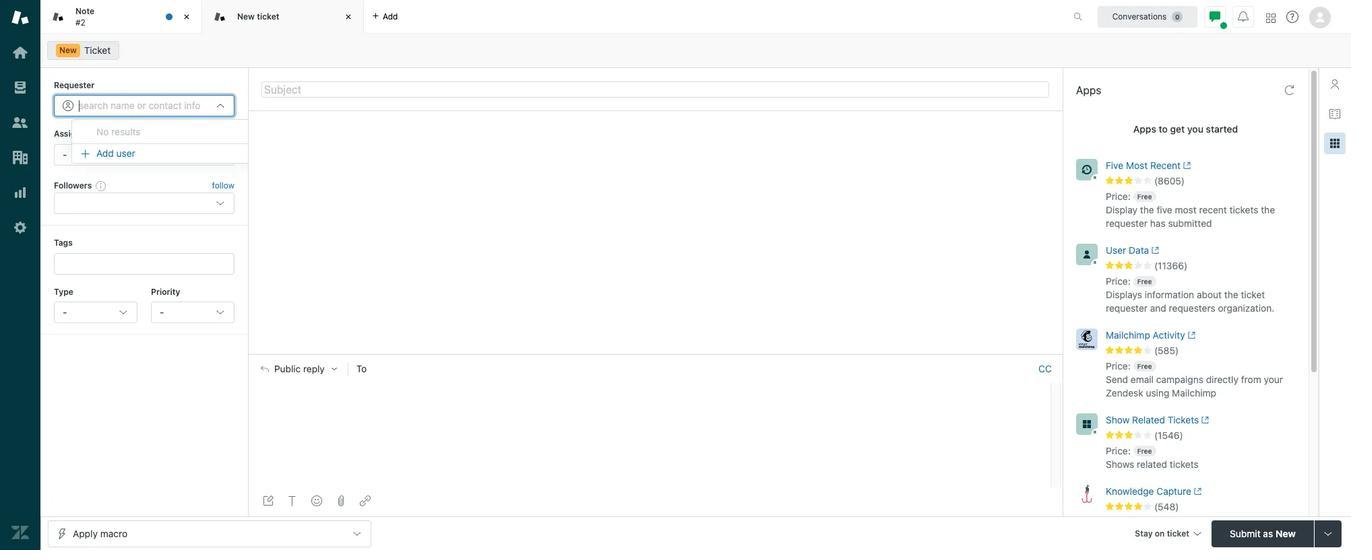 Task type: describe. For each thing, give the bounding box(es) containing it.
display
[[1106, 204, 1138, 216]]

add button
[[364, 0, 406, 33]]

to
[[356, 363, 367, 375]]

reply
[[303, 364, 325, 375]]

five most recent
[[1106, 160, 1181, 171]]

stay on ticket button
[[1129, 521, 1207, 550]]

customers image
[[11, 114, 29, 131]]

follow button
[[212, 180, 235, 192]]

apps for apps
[[1077, 84, 1102, 96]]

1 close image from the left
[[180, 10, 193, 24]]

type
[[54, 287, 73, 297]]

recent
[[1151, 160, 1181, 171]]

conversations
[[1113, 11, 1167, 21]]

0 horizontal spatial mailchimp
[[1106, 330, 1151, 341]]

requester
[[54, 80, 95, 90]]

show
[[1106, 415, 1130, 426]]

#2
[[75, 17, 85, 27]]

public
[[274, 364, 301, 375]]

- for type
[[63, 307, 67, 318]]

send
[[1106, 374, 1128, 386]]

mailchimp activity image
[[1077, 329, 1098, 351]]

apps image
[[1330, 138, 1341, 149]]

organizations image
[[11, 149, 29, 167]]

about
[[1197, 289, 1222, 301]]

(548)
[[1155, 501, 1179, 513]]

knowledge
[[1106, 486, 1154, 497]]

submitted
[[1169, 218, 1212, 229]]

recent
[[1200, 204, 1227, 216]]

shows
[[1106, 459, 1135, 470]]

ticket
[[84, 44, 111, 56]]

five most recent image
[[1077, 159, 1098, 181]]

knowledge image
[[1330, 109, 1341, 119]]

no
[[96, 126, 109, 138]]

using
[[1146, 388, 1170, 399]]

add link (cmd k) image
[[360, 496, 371, 507]]

user
[[116, 148, 135, 159]]

new for new ticket
[[237, 11, 255, 21]]

- for priority
[[160, 307, 164, 318]]

user
[[1106, 245, 1127, 256]]

directly
[[1206, 374, 1239, 386]]

draft mode image
[[263, 496, 274, 507]]

user data
[[1106, 245, 1150, 256]]

conversations button
[[1098, 6, 1198, 27]]

free for email
[[1138, 363, 1152, 371]]

zendesk products image
[[1267, 13, 1276, 23]]

cc
[[1039, 363, 1052, 375]]

apps for apps to get you started
[[1134, 123, 1157, 135]]

requesters
[[1169, 303, 1216, 314]]

add
[[383, 11, 398, 21]]

has
[[1151, 218, 1166, 229]]

mailchimp activity
[[1106, 330, 1186, 341]]

notifications image
[[1238, 11, 1249, 22]]

new ticket tab
[[202, 0, 364, 34]]

ticket inside popup button
[[1167, 529, 1190, 539]]

capture
[[1157, 486, 1192, 497]]

apps to get you started
[[1134, 123, 1239, 135]]

five most recent link
[[1106, 159, 1277, 175]]

it
[[230, 129, 235, 139]]

follow
[[212, 181, 235, 191]]

free for related
[[1138, 448, 1152, 456]]

note #2
[[75, 6, 94, 27]]

requester list box
[[71, 119, 288, 164]]

assignee
[[54, 129, 90, 139]]

ticket inside price: free displays information about the ticket requester and requesters organization.
[[1241, 289, 1265, 301]]

secondary element
[[40, 37, 1352, 64]]

price: for send
[[1106, 361, 1131, 372]]

customer context image
[[1330, 79, 1341, 90]]

knowledge capture image
[[1077, 485, 1098, 507]]

stay on ticket
[[1135, 529, 1190, 539]]

followers
[[54, 181, 92, 191]]

3 stars. 8605 reviews. element
[[1106, 175, 1301, 187]]

five
[[1106, 160, 1124, 171]]

(opens in a new tab) image for show related tickets
[[1199, 417, 1210, 425]]

most
[[1175, 204, 1197, 216]]

get help image
[[1287, 11, 1299, 23]]

ticket inside tab
[[257, 11, 279, 21]]

submit as new
[[1230, 528, 1296, 540]]

results
[[111, 126, 141, 138]]

2 horizontal spatial the
[[1261, 204, 1275, 216]]

4 stars. 585 reviews. element
[[1106, 345, 1301, 357]]

apply
[[73, 528, 98, 540]]

you
[[1188, 123, 1204, 135]]

price: free displays information about the ticket requester and requesters organization.
[[1106, 276, 1275, 314]]

info on adding followers image
[[96, 181, 107, 191]]

submit
[[1230, 528, 1261, 540]]

- down the assignee
[[63, 149, 67, 160]]

five
[[1157, 204, 1173, 216]]

new ticket
[[237, 11, 279, 21]]

tabs tab list
[[40, 0, 1060, 34]]

price: for displays
[[1106, 276, 1131, 287]]

on
[[1155, 529, 1165, 539]]

4 stars. 548 reviews. element
[[1106, 501, 1301, 514]]

add user
[[96, 148, 135, 159]]

zendesk support image
[[11, 9, 29, 26]]

the inside price: free displays information about the ticket requester and requesters organization.
[[1225, 289, 1239, 301]]

minimize composer image
[[650, 349, 661, 360]]

3 stars. 11366 reviews. element
[[1106, 260, 1301, 272]]

zendesk image
[[11, 524, 29, 542]]

to
[[1159, 123, 1168, 135]]

requester inside price: free display the five most recent tickets the requester has submitted
[[1106, 218, 1148, 229]]

user data image
[[1077, 244, 1098, 266]]

public reply
[[274, 364, 325, 375]]

mailchimp activity link
[[1106, 329, 1277, 345]]

(opens in a new tab) image for user data
[[1150, 247, 1160, 255]]

requester element
[[54, 95, 235, 117]]

campaigns
[[1157, 374, 1204, 386]]



Task type: locate. For each thing, give the bounding box(es) containing it.
1 vertical spatial (opens in a new tab) image
[[1150, 247, 1160, 255]]

data
[[1129, 245, 1150, 256]]

apply macro
[[73, 528, 127, 540]]

1 horizontal spatial (opens in a new tab) image
[[1181, 162, 1191, 170]]

priority
[[151, 287, 180, 297]]

price: up "displays"
[[1106, 276, 1131, 287]]

Tags field
[[64, 257, 222, 271]]

(opens in a new tab) image up 4 stars. 585 reviews. element
[[1186, 332, 1196, 340]]

zendesk
[[1106, 388, 1144, 399]]

no results
[[96, 126, 141, 138]]

1 vertical spatial new
[[59, 45, 77, 55]]

reporting image
[[11, 184, 29, 202]]

2 vertical spatial new
[[1276, 528, 1296, 540]]

close image
[[180, 10, 193, 24], [342, 10, 355, 24]]

3 stars. 1546 reviews. element
[[1106, 430, 1301, 442]]

1 vertical spatial mailchimp
[[1172, 388, 1217, 399]]

0 vertical spatial mailchimp
[[1106, 330, 1151, 341]]

macro
[[100, 528, 127, 540]]

related
[[1133, 415, 1165, 426]]

0 vertical spatial tickets
[[1230, 204, 1259, 216]]

ticket
[[257, 11, 279, 21], [1241, 289, 1265, 301], [1167, 529, 1190, 539]]

- down type
[[63, 307, 67, 318]]

add user option
[[71, 144, 288, 164]]

apps
[[1077, 84, 1102, 96], [1134, 123, 1157, 135]]

free for information
[[1138, 278, 1152, 286]]

(opens in a new tab) image inside the mailchimp activity link
[[1186, 332, 1196, 340]]

(opens in a new tab) image for five most recent
[[1181, 162, 1191, 170]]

related
[[1137, 459, 1168, 470]]

mailchimp down the campaigns
[[1172, 388, 1217, 399]]

tickets up capture
[[1170, 459, 1199, 470]]

displays
[[1106, 289, 1143, 301]]

1 vertical spatial tickets
[[1170, 459, 1199, 470]]

0 vertical spatial apps
[[1077, 84, 1102, 96]]

2 vertical spatial ticket
[[1167, 529, 1190, 539]]

mailchimp inside "price: free send email campaigns directly from your zendesk using mailchimp"
[[1172, 388, 1217, 399]]

1 requester from the top
[[1106, 218, 1148, 229]]

- button for priority
[[151, 302, 235, 324]]

take it button
[[211, 128, 235, 141]]

requester down display
[[1106, 218, 1148, 229]]

0 horizontal spatial - button
[[54, 302, 138, 324]]

free up "displays"
[[1138, 278, 1152, 286]]

- button down type
[[54, 302, 138, 324]]

2 price: from the top
[[1106, 276, 1131, 287]]

new for new
[[59, 45, 77, 55]]

2 close image from the left
[[342, 10, 355, 24]]

free inside "price: free send email campaigns directly from your zendesk using mailchimp"
[[1138, 363, 1152, 371]]

free inside price: free displays information about the ticket requester and requesters organization.
[[1138, 278, 1152, 286]]

the right recent
[[1261, 204, 1275, 216]]

information
[[1145, 289, 1195, 301]]

(opens in a new tab) image up (11366)
[[1150, 247, 1160, 255]]

mailchimp
[[1106, 330, 1151, 341], [1172, 388, 1217, 399]]

0 horizontal spatial the
[[1140, 204, 1155, 216]]

new inside "secondary" "element"
[[59, 45, 77, 55]]

Subject field
[[262, 81, 1050, 97]]

free inside price: free display the five most recent tickets the requester has submitted
[[1138, 193, 1152, 201]]

(8605)
[[1155, 175, 1185, 187]]

(opens in a new tab) image inside user data link
[[1150, 247, 1160, 255]]

0 horizontal spatial new
[[59, 45, 77, 55]]

(opens in a new tab) image inside show related tickets link
[[1199, 417, 1210, 425]]

mailchimp down and on the right bottom
[[1106, 330, 1151, 341]]

button displays agent's chat status as online. image
[[1210, 11, 1221, 22]]

price: for shows
[[1106, 446, 1131, 457]]

price: inside price: free shows related tickets
[[1106, 446, 1131, 457]]

insert emojis image
[[311, 496, 322, 507]]

price: up shows
[[1106, 446, 1131, 457]]

2 vertical spatial (opens in a new tab) image
[[1192, 488, 1202, 496]]

1 vertical spatial ticket
[[1241, 289, 1265, 301]]

the
[[1140, 204, 1155, 216], [1261, 204, 1275, 216], [1225, 289, 1239, 301]]

1 horizontal spatial apps
[[1134, 123, 1157, 135]]

new
[[237, 11, 255, 21], [59, 45, 77, 55], [1276, 528, 1296, 540]]

price: inside price: free displays information about the ticket requester and requesters organization.
[[1106, 276, 1131, 287]]

close image inside new ticket tab
[[342, 10, 355, 24]]

2 free from the top
[[1138, 278, 1152, 286]]

1 horizontal spatial - button
[[151, 302, 235, 324]]

4 price: from the top
[[1106, 446, 1131, 457]]

(1546)
[[1155, 430, 1184, 442]]

3 price: from the top
[[1106, 361, 1131, 372]]

add attachment image
[[336, 496, 346, 507]]

tickets right recent
[[1230, 204, 1259, 216]]

show related tickets link
[[1106, 414, 1277, 430]]

1 - button from the left
[[54, 302, 138, 324]]

knowledge capture link
[[1106, 485, 1277, 501]]

stay
[[1135, 529, 1153, 539]]

public reply button
[[249, 355, 348, 384]]

tickets
[[1230, 204, 1259, 216], [1170, 459, 1199, 470]]

price:
[[1106, 191, 1131, 202], [1106, 276, 1131, 287], [1106, 361, 1131, 372], [1106, 446, 1131, 457], [1106, 517, 1131, 528]]

(opens in a new tab) image inside five most recent link
[[1181, 162, 1191, 170]]

started
[[1206, 123, 1239, 135]]

cc button
[[1039, 363, 1052, 376]]

0 vertical spatial (opens in a new tab) image
[[1186, 332, 1196, 340]]

requester inside price: free displays information about the ticket requester and requesters organization.
[[1106, 303, 1148, 314]]

0 horizontal spatial tickets
[[1170, 459, 1199, 470]]

views image
[[11, 79, 29, 96]]

main element
[[0, 0, 40, 551]]

take it
[[211, 129, 235, 139]]

1 horizontal spatial tickets
[[1230, 204, 1259, 216]]

tickets inside price: free display the five most recent tickets the requester has submitted
[[1230, 204, 1259, 216]]

5 price: from the top
[[1106, 517, 1131, 528]]

2 horizontal spatial new
[[1276, 528, 1296, 540]]

displays possible ticket submission types image
[[1323, 529, 1334, 540]]

- button
[[54, 302, 138, 324], [151, 302, 235, 324]]

0 horizontal spatial apps
[[1077, 84, 1102, 96]]

your
[[1264, 374, 1284, 386]]

(opens in a new tab) image up (8605)
[[1181, 162, 1191, 170]]

take
[[211, 129, 227, 139]]

2 requester from the top
[[1106, 303, 1148, 314]]

1 horizontal spatial close image
[[342, 10, 355, 24]]

4 free from the top
[[1138, 448, 1152, 456]]

free inside price: free shows related tickets
[[1138, 448, 1152, 456]]

tags
[[54, 238, 73, 248]]

the up the organization.
[[1225, 289, 1239, 301]]

0 vertical spatial ticket
[[257, 11, 279, 21]]

free up email
[[1138, 363, 1152, 371]]

show related tickets
[[1106, 415, 1199, 426]]

1 horizontal spatial the
[[1225, 289, 1239, 301]]

user data link
[[1106, 244, 1277, 260]]

price: for display
[[1106, 191, 1131, 202]]

0 horizontal spatial (opens in a new tab) image
[[1150, 247, 1160, 255]]

3 free from the top
[[1138, 363, 1152, 371]]

price: inside "price: free send email campaigns directly from your zendesk using mailchimp"
[[1106, 361, 1131, 372]]

1 price: from the top
[[1106, 191, 1131, 202]]

0 horizontal spatial ticket
[[257, 11, 279, 21]]

(11366)
[[1155, 260, 1188, 272]]

add
[[96, 148, 114, 159]]

price: up send at the right of page
[[1106, 361, 1131, 372]]

0 vertical spatial new
[[237, 11, 255, 21]]

free for the
[[1138, 193, 1152, 201]]

(opens in a new tab) image for mailchimp activity
[[1186, 332, 1196, 340]]

free up display
[[1138, 193, 1152, 201]]

1 horizontal spatial mailchimp
[[1172, 388, 1217, 399]]

price: up display
[[1106, 191, 1131, 202]]

- down priority
[[160, 307, 164, 318]]

1 free from the top
[[1138, 193, 1152, 201]]

tab containing note
[[40, 0, 202, 34]]

0 vertical spatial requester
[[1106, 218, 1148, 229]]

show related tickets image
[[1077, 414, 1098, 435]]

(opens in a new tab) image for knowledge capture
[[1192, 488, 1202, 496]]

tab
[[40, 0, 202, 34]]

(opens in a new tab) image
[[1181, 162, 1191, 170], [1150, 247, 1160, 255]]

email
[[1131, 374, 1154, 386]]

1 vertical spatial apps
[[1134, 123, 1157, 135]]

new inside tab
[[237, 11, 255, 21]]

(opens in a new tab) image up 3 stars. 1546 reviews. element
[[1199, 417, 1210, 425]]

2 - button from the left
[[151, 302, 235, 324]]

requester down "displays"
[[1106, 303, 1148, 314]]

(585)
[[1155, 345, 1179, 357]]

1 vertical spatial requester
[[1106, 303, 1148, 314]]

- button down priority
[[151, 302, 235, 324]]

and
[[1151, 303, 1167, 314]]

price: free shows related tickets
[[1106, 446, 1199, 470]]

get
[[1171, 123, 1185, 135]]

(opens in a new tab) image up 4 stars. 548 reviews. element in the bottom of the page
[[1192, 488, 1202, 496]]

from
[[1241, 374, 1262, 386]]

1 horizontal spatial ticket
[[1167, 529, 1190, 539]]

- button for type
[[54, 302, 138, 324]]

most
[[1126, 160, 1148, 171]]

get started image
[[11, 44, 29, 61]]

followers element
[[54, 193, 235, 214]]

1 horizontal spatial new
[[237, 11, 255, 21]]

2 horizontal spatial ticket
[[1241, 289, 1265, 301]]

tickets inside price: free shows related tickets
[[1170, 459, 1199, 470]]

0 horizontal spatial close image
[[180, 10, 193, 24]]

Requester field
[[79, 100, 210, 112]]

activity
[[1153, 330, 1186, 341]]

1 vertical spatial (opens in a new tab) image
[[1199, 417, 1210, 425]]

tickets
[[1168, 415, 1199, 426]]

as
[[1264, 528, 1274, 540]]

(opens in a new tab) image
[[1186, 332, 1196, 340], [1199, 417, 1210, 425], [1192, 488, 1202, 496]]

organization.
[[1218, 303, 1275, 314]]

(opens in a new tab) image inside the knowledge capture link
[[1192, 488, 1202, 496]]

requester
[[1106, 218, 1148, 229], [1106, 303, 1148, 314]]

price: free display the five most recent tickets the requester has submitted
[[1106, 191, 1275, 229]]

-
[[63, 149, 67, 160], [63, 307, 67, 318], [160, 307, 164, 318]]

note
[[75, 6, 94, 16]]

free up related
[[1138, 448, 1152, 456]]

knowledge capture
[[1106, 486, 1192, 497]]

price: down knowledge
[[1106, 517, 1131, 528]]

price: inside price: free display the five most recent tickets the requester has submitted
[[1106, 191, 1131, 202]]

admin image
[[11, 219, 29, 237]]

the up has
[[1140, 204, 1155, 216]]

format text image
[[287, 496, 298, 507]]

0 vertical spatial (opens in a new tab) image
[[1181, 162, 1191, 170]]

free
[[1138, 193, 1152, 201], [1138, 278, 1152, 286], [1138, 363, 1152, 371], [1138, 448, 1152, 456]]

price: free send email campaigns directly from your zendesk using mailchimp
[[1106, 361, 1284, 399]]



Task type: vqa. For each thing, say whether or not it's contained in the screenshot.
'Type'
yes



